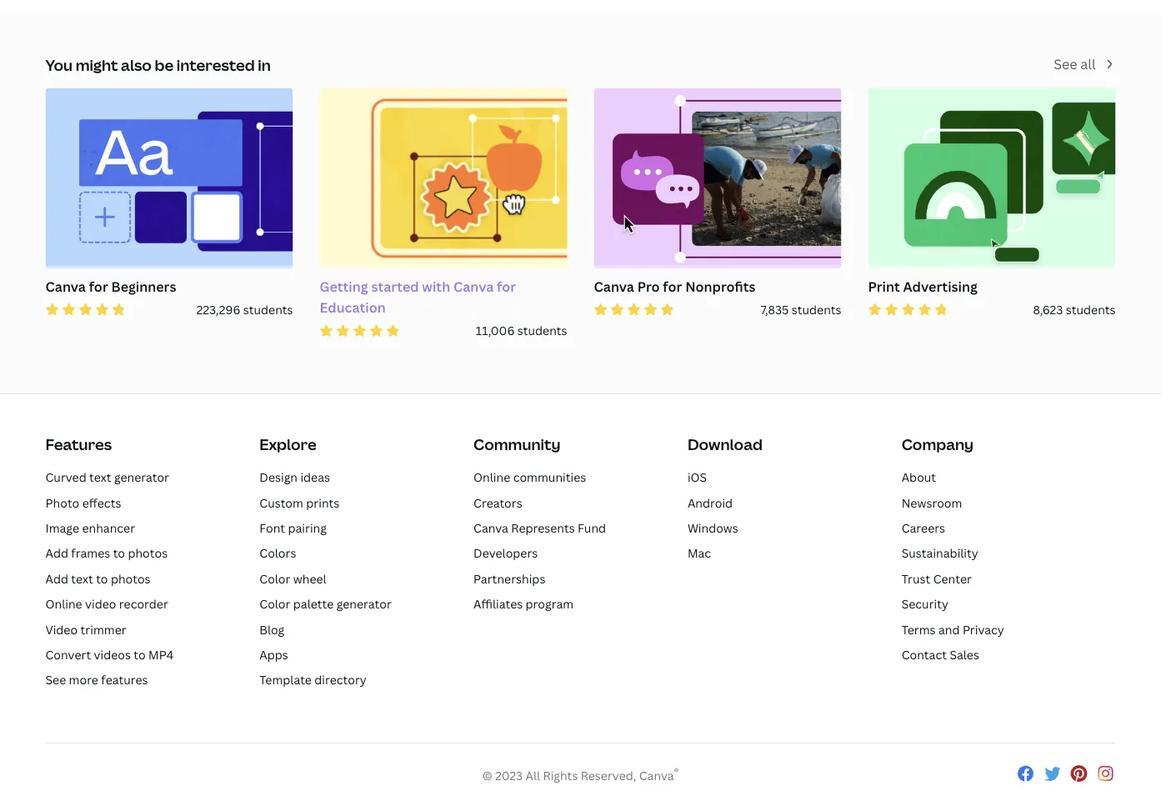 Task type: locate. For each thing, give the bounding box(es) containing it.
2 horizontal spatial to
[[134, 647, 146, 662]]

online for online video recorder
[[45, 596, 82, 612]]

1 vertical spatial photos
[[111, 571, 151, 586]]

to
[[113, 545, 125, 561], [96, 571, 108, 586], [134, 647, 146, 662]]

apps link
[[259, 647, 288, 662]]

1 horizontal spatial generator
[[337, 596, 392, 612]]

generator up effects
[[114, 469, 169, 485]]

text down frames
[[71, 571, 93, 586]]

text for curved
[[89, 469, 111, 485]]

design
[[259, 469, 298, 485]]

1 vertical spatial text
[[71, 571, 93, 586]]

1 add from the top
[[45, 545, 68, 561]]

fund
[[578, 520, 606, 536]]

online up video
[[45, 596, 82, 612]]

affiliates program link
[[474, 596, 574, 612]]

windows link
[[688, 520, 738, 536]]

0 horizontal spatial to
[[96, 571, 108, 586]]

might
[[76, 54, 118, 75]]

add up video
[[45, 571, 68, 586]]

1 horizontal spatial see
[[1054, 55, 1077, 73]]

canva right reserved,
[[639, 767, 674, 783]]

see
[[1054, 55, 1077, 73], [45, 672, 66, 688]]

canva for beginners link
[[45, 276, 293, 300]]

2 color from the top
[[259, 596, 290, 612]]

privacy
[[963, 621, 1004, 637]]

canva for beginners
[[45, 277, 176, 295]]

color down colors
[[259, 571, 290, 586]]

curved text generator
[[45, 469, 169, 485]]

video trimmer link
[[45, 621, 126, 637]]

windows
[[688, 520, 738, 536]]

education
[[320, 299, 386, 316]]

trust center link
[[902, 571, 972, 586]]

photos down enhancer
[[128, 545, 168, 561]]

see for see more features
[[45, 672, 66, 688]]

to up 'video'
[[96, 571, 108, 586]]

ds lp course thumbnails (1) image
[[45, 88, 293, 269]]

affiliates
[[474, 596, 523, 612]]

add frames to photos link
[[45, 545, 168, 561]]

getting
[[320, 277, 368, 295]]

for right 'pro' in the right of the page
[[663, 277, 682, 295]]

for left beginners
[[89, 277, 108, 295]]

ideas
[[300, 469, 330, 485]]

0 horizontal spatial online
[[45, 596, 82, 612]]

be
[[155, 54, 174, 75]]

features
[[45, 434, 112, 455]]

see for see all
[[1054, 55, 1077, 73]]

0 vertical spatial see
[[1054, 55, 1077, 73]]

for inside "getting started with canva for education"
[[497, 277, 516, 295]]

to left mp4
[[134, 647, 146, 662]]

program
[[526, 596, 574, 612]]

more
[[69, 672, 98, 688]]

text
[[89, 469, 111, 485], [71, 571, 93, 586]]

and
[[939, 621, 960, 637]]

students for print advertising
[[1066, 301, 1116, 317]]

1 color from the top
[[259, 571, 290, 586]]

add down image
[[45, 545, 68, 561]]

colors link
[[259, 545, 296, 561]]

0 horizontal spatial see
[[45, 672, 66, 688]]

canva down creators
[[474, 520, 508, 536]]

1 horizontal spatial for
[[497, 277, 516, 295]]

creators
[[474, 495, 522, 510]]

1 vertical spatial add
[[45, 571, 68, 586]]

see left all
[[1054, 55, 1077, 73]]

1 vertical spatial generator
[[337, 596, 392, 612]]

color
[[259, 571, 290, 586], [259, 596, 290, 612]]

0 vertical spatial add
[[45, 545, 68, 561]]

trimmer
[[80, 621, 126, 637]]

video trimmer
[[45, 621, 126, 637]]

careers
[[902, 520, 945, 536]]

students right 8,623
[[1066, 301, 1116, 317]]

photos up recorder
[[111, 571, 151, 586]]

0 horizontal spatial for
[[89, 277, 108, 295]]

canva
[[45, 277, 86, 295], [453, 277, 494, 295], [594, 277, 634, 295], [474, 520, 508, 536], [639, 767, 674, 783]]

canva pro for nonprofits
[[594, 277, 756, 295]]

template directory
[[259, 672, 366, 688]]

add frames to photos
[[45, 545, 168, 561]]

8,623 students
[[1033, 301, 1116, 317]]

add for add text to photos
[[45, 571, 68, 586]]

7,835
[[761, 301, 789, 317]]

students right 223,296
[[243, 301, 293, 317]]

getting started with canva for education image
[[307, 79, 580, 278]]

design ideas link
[[259, 469, 330, 485]]

2 vertical spatial to
[[134, 647, 146, 662]]

you
[[45, 54, 73, 75]]

rights
[[543, 767, 578, 783]]

1 vertical spatial to
[[96, 571, 108, 586]]

1 vertical spatial online
[[45, 596, 82, 612]]

0 vertical spatial color
[[259, 571, 290, 586]]

students right 11,006
[[517, 323, 567, 339]]

colors
[[259, 545, 296, 561]]

to for text
[[96, 571, 108, 586]]

for up 11,006
[[497, 277, 516, 295]]

1 vertical spatial color
[[259, 596, 290, 612]]

partnerships link
[[474, 571, 545, 586]]

1 vertical spatial see
[[45, 672, 66, 688]]

11,006 students
[[476, 323, 567, 339]]

1 for from the left
[[89, 277, 108, 295]]

online up creators
[[474, 469, 510, 485]]

1 horizontal spatial to
[[113, 545, 125, 561]]

canva left 'pro' in the right of the page
[[594, 277, 634, 295]]

0 vertical spatial to
[[113, 545, 125, 561]]

blog
[[259, 621, 285, 637]]

add for add frames to photos
[[45, 545, 68, 561]]

to down enhancer
[[113, 545, 125, 561]]

add
[[45, 545, 68, 561], [45, 571, 68, 586]]

pro
[[637, 277, 660, 295]]

2 horizontal spatial for
[[663, 277, 682, 295]]

0 horizontal spatial generator
[[114, 469, 169, 485]]

©
[[482, 767, 492, 783]]

2 add from the top
[[45, 571, 68, 586]]

canva left beginners
[[45, 277, 86, 295]]

image enhancer link
[[45, 520, 135, 536]]

all
[[1081, 55, 1096, 73]]

0 vertical spatial photos
[[128, 545, 168, 561]]

color palette generator
[[259, 596, 392, 612]]

2 for from the left
[[497, 277, 516, 295]]

developers link
[[474, 545, 538, 561]]

newsroom
[[902, 495, 962, 510]]

1 horizontal spatial online
[[474, 469, 510, 485]]

curved
[[45, 469, 86, 485]]

0 vertical spatial text
[[89, 469, 111, 485]]

ios
[[688, 469, 707, 485]]

terms
[[902, 621, 936, 637]]

generator right palette
[[337, 596, 392, 612]]

to for videos
[[134, 647, 146, 662]]

canva pro for nonprofits image
[[594, 88, 841, 269]]

template directory link
[[259, 672, 366, 688]]

generator for color palette generator
[[337, 596, 392, 612]]

®
[[674, 765, 679, 778]]

see left more
[[45, 672, 66, 688]]

curved text generator link
[[45, 469, 169, 485]]

custom prints
[[259, 495, 339, 510]]

generator
[[114, 469, 169, 485], [337, 596, 392, 612]]

creators link
[[474, 495, 522, 510]]

0 vertical spatial generator
[[114, 469, 169, 485]]

reserved,
[[581, 767, 636, 783]]

students right 7,835
[[792, 301, 841, 317]]

color up blog link
[[259, 596, 290, 612]]

canva right the 'with'
[[453, 277, 494, 295]]

0 vertical spatial online
[[474, 469, 510, 485]]

image
[[45, 520, 79, 536]]

color for color palette generator
[[259, 596, 290, 612]]

security
[[902, 596, 949, 612]]

prints
[[306, 495, 339, 510]]

text up effects
[[89, 469, 111, 485]]

canva pro for nonprofits link
[[594, 276, 841, 300]]



Task type: describe. For each thing, give the bounding box(es) containing it.
also
[[121, 54, 152, 75]]

custom prints link
[[259, 495, 339, 510]]

text for add
[[71, 571, 93, 586]]

trust center
[[902, 571, 972, 586]]

8,623
[[1033, 301, 1063, 317]]

online video recorder link
[[45, 596, 168, 612]]

with
[[422, 277, 450, 295]]

see more features link
[[45, 672, 148, 688]]

color for color wheel
[[259, 571, 290, 586]]

palette
[[293, 596, 334, 612]]

color palette generator link
[[259, 596, 392, 612]]

getting started with canva for education link
[[320, 276, 567, 322]]

see all
[[1054, 55, 1096, 73]]

11,006
[[476, 323, 515, 339]]

online communities link
[[474, 469, 586, 485]]

frames
[[71, 545, 110, 561]]

online video recorder
[[45, 596, 168, 612]]

community
[[474, 434, 561, 455]]

download
[[688, 434, 763, 455]]

3 for from the left
[[663, 277, 682, 295]]

photos for add frames to photos
[[128, 545, 168, 561]]

online communities
[[474, 469, 586, 485]]

print
[[868, 277, 900, 295]]

security link
[[902, 596, 949, 612]]

video
[[85, 596, 116, 612]]

sustainability
[[902, 545, 978, 561]]

all
[[526, 767, 540, 783]]

in
[[258, 54, 271, 75]]

ios link
[[688, 469, 707, 485]]

mac
[[688, 545, 711, 561]]

color wheel link
[[259, 571, 326, 586]]

template
[[259, 672, 312, 688]]

partnerships
[[474, 571, 545, 586]]

features
[[101, 672, 148, 688]]

sales
[[950, 647, 979, 662]]

add text to photos link
[[45, 571, 151, 586]]

canva for canva pro for nonprofits
[[594, 277, 634, 295]]

convert
[[45, 647, 91, 662]]

contact sales
[[902, 647, 979, 662]]

center
[[933, 571, 972, 586]]

photo effects
[[45, 495, 121, 510]]

canva for canva for beginners
[[45, 277, 86, 295]]

apps
[[259, 647, 288, 662]]

canva inside "getting started with canva for education"
[[453, 277, 494, 295]]

terms and privacy link
[[902, 621, 1004, 637]]

getting started with canva for education
[[320, 277, 516, 316]]

effects
[[82, 495, 121, 510]]

recorder
[[119, 596, 168, 612]]

print advertising
[[868, 277, 978, 295]]

font pairing link
[[259, 520, 327, 536]]

students for canva for beginners
[[243, 301, 293, 317]]

to for frames
[[113, 545, 125, 561]]

affiliates program
[[474, 596, 574, 612]]

careers link
[[902, 520, 945, 536]]

223,296 students
[[197, 301, 293, 317]]

terms and privacy
[[902, 621, 1004, 637]]

pairing
[[288, 520, 327, 536]]

online for online communities
[[474, 469, 510, 485]]

trust
[[902, 571, 931, 586]]

photo effects link
[[45, 495, 121, 510]]

wheel
[[293, 571, 326, 586]]

company
[[902, 434, 974, 455]]

you might also be interested in
[[45, 54, 271, 75]]

canva represents fund
[[474, 520, 606, 536]]

interested
[[177, 54, 255, 75]]

see more features
[[45, 672, 148, 688]]

photo
[[45, 495, 79, 510]]

font pairing
[[259, 520, 327, 536]]

image enhancer
[[45, 520, 135, 536]]

contact
[[902, 647, 947, 662]]

design ideas
[[259, 469, 330, 485]]

about
[[902, 469, 936, 485]]

see all link
[[1054, 53, 1116, 75]]

video
[[45, 621, 78, 637]]

convert videos to mp4
[[45, 647, 174, 662]]

students for getting started with canva for education
[[517, 323, 567, 339]]

explore
[[259, 434, 317, 455]]

android
[[688, 495, 733, 510]]

canva for canva represents fund
[[474, 520, 508, 536]]

started
[[371, 277, 419, 295]]

font
[[259, 520, 285, 536]]

photos for add text to photos
[[111, 571, 151, 586]]

students for canva pro for nonprofits
[[792, 301, 841, 317]]

canva inside © 2023 all rights reserved, canva ®
[[639, 767, 674, 783]]

represents
[[511, 520, 575, 536]]

color wheel
[[259, 571, 326, 586]]

mp4
[[148, 647, 174, 662]]

canva represents fund link
[[474, 520, 606, 536]]

223,296
[[197, 301, 240, 317]]

print advertising image
[[868, 88, 1116, 269]]

videos
[[94, 647, 131, 662]]

generator for curved text generator
[[114, 469, 169, 485]]

contact sales link
[[902, 647, 979, 662]]

print advertising link
[[868, 276, 1116, 300]]

sustainability link
[[902, 545, 978, 561]]



Task type: vqa. For each thing, say whether or not it's contained in the screenshot.
replace, at top
no



